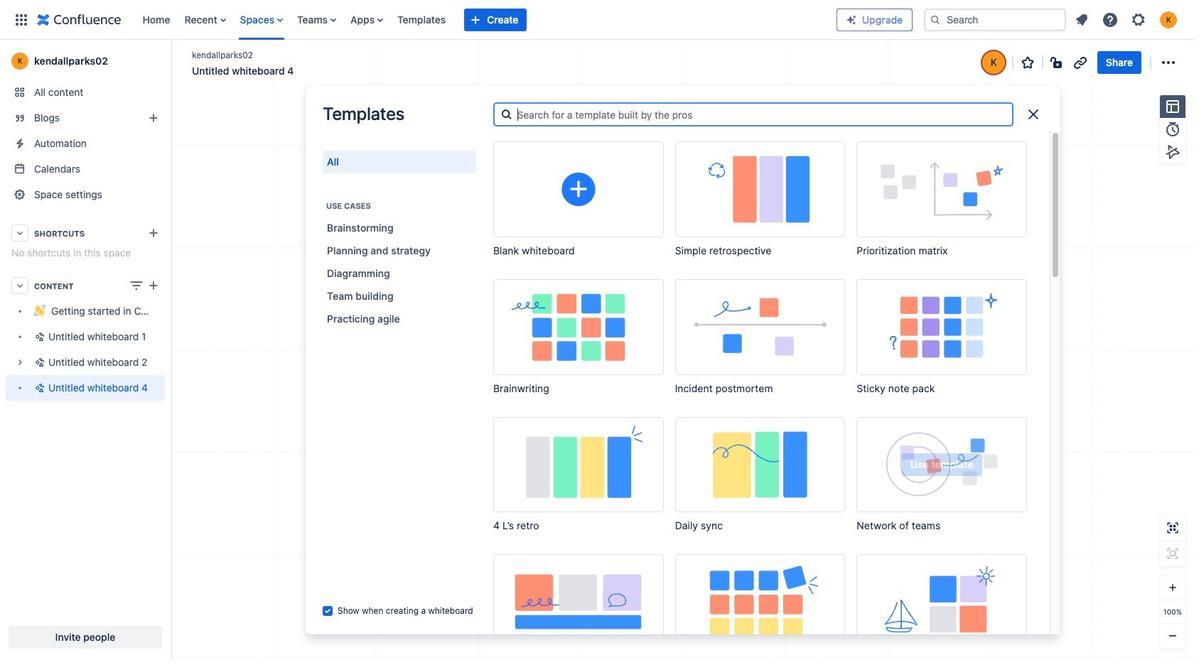 Task type: vqa. For each thing, say whether or not it's contained in the screenshot.
SEARCH SETTINGS TEXT FIELD
no



Task type: locate. For each thing, give the bounding box(es) containing it.
your profile and preferences image
[[1161, 11, 1178, 28]]

create image
[[145, 277, 162, 294]]

appswitcher icon image
[[13, 11, 30, 28]]

list for premium icon
[[1070, 7, 1186, 32]]

banner
[[0, 0, 1195, 40]]

tree
[[6, 299, 165, 401]]

create a blog image
[[145, 110, 162, 127]]

confluence image
[[37, 11, 121, 28], [37, 11, 121, 28]]

notification icon image
[[1074, 11, 1091, 28]]

collapse sidebar image
[[155, 47, 186, 75]]

0 horizontal spatial list
[[135, 0, 837, 39]]

add shortcut image
[[145, 225, 162, 242]]

tree inside space element
[[6, 299, 165, 401]]

change view image
[[128, 277, 145, 294]]

list
[[135, 0, 837, 39], [1070, 7, 1186, 32]]

copy link image
[[1072, 54, 1090, 71]]

no restrictions image
[[1050, 54, 1067, 71]]

None search field
[[925, 8, 1067, 31]]

1 horizontal spatial list
[[1070, 7, 1186, 32]]

help icon image
[[1102, 11, 1120, 28]]



Task type: describe. For each thing, give the bounding box(es) containing it.
search image
[[930, 14, 942, 25]]

premium image
[[846, 14, 858, 25]]

more actions image
[[1161, 54, 1178, 71]]

Search field
[[925, 8, 1067, 31]]

star image
[[1020, 54, 1037, 71]]

settings icon image
[[1131, 11, 1148, 28]]

list for appswitcher icon at the left
[[135, 0, 837, 39]]

global element
[[9, 0, 837, 39]]

space element
[[0, 40, 171, 661]]



